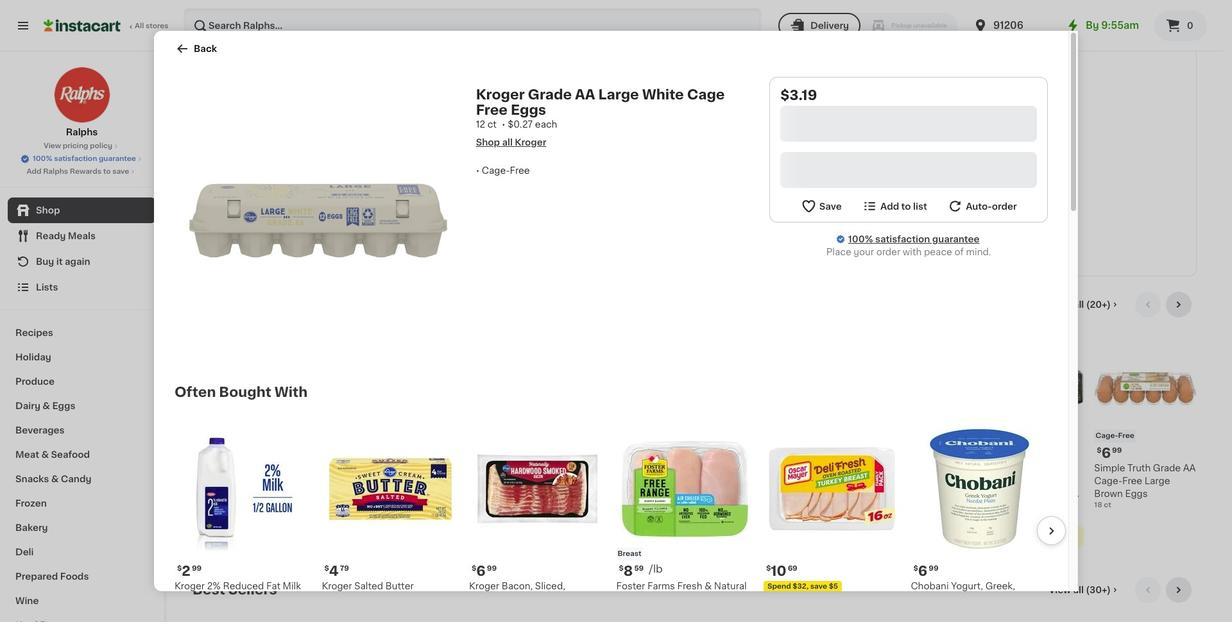 Task type: locate. For each thing, give the bounding box(es) containing it.
many for kroger
[[205, 515, 226, 522]]

free inside foster farms fresh & natural simply raised free range chicken breast fillets
[[683, 595, 703, 603]]

vital farms pasture raised large grade a eggs 12 ct down "$ 7 79"
[[982, 477, 1079, 522]]

kroger inside kroger grade aa large white eggs 18 ct
[[418, 464, 448, 473]]

pasture for 7
[[1033, 477, 1068, 486]]

kroger inside kroger bacon, sliced, hardwood smoked
[[469, 582, 499, 591]]

100% up add ralphs rewards to save
[[33, 155, 52, 162]]

1 horizontal spatial truth
[[1127, 464, 1151, 473]]

0 vertical spatial breakfast
[[800, 190, 843, 199]]

1 vertical spatial original
[[782, 229, 817, 238]]

buy any 2, save $1.25 for 79
[[760, 465, 837, 472]]

$ for kroger bacon, sliced, hardwood smoked
[[472, 565, 476, 572]]

a for 79
[[847, 490, 854, 499]]

69 right 10
[[788, 565, 797, 572]]

vital down "$ 7 79"
[[982, 477, 1001, 486]]

kroger up $0.27
[[476, 88, 525, 101]]

$8.59 per pound element
[[616, 563, 753, 580]]

& for meat
[[41, 450, 49, 459]]

• left $0.27
[[502, 120, 505, 129]]

1 horizontal spatial $ 6 99
[[913, 564, 939, 578]]

7 for 7 kellogg's raisin bran crunch original breakfast cereal 22.5 oz
[[861, 173, 869, 187]]

of
[[954, 248, 964, 257]]

& right meat
[[41, 450, 49, 459]]

1 see eligible items from the left
[[766, 533, 848, 542]]

$ for kroger grade aa large white eggs
[[421, 447, 425, 455]]

raisin bran logo image
[[203, 27, 232, 56]]

1 horizontal spatial 100%
[[848, 235, 873, 244]]

0 vertical spatial stock
[[897, 241, 917, 248]]

4 for kroger extra large grade aa white eggs
[[876, 447, 886, 460]]

eligible up the $ 10 69
[[786, 533, 820, 542]]

2 2, from the left
[[1017, 465, 1023, 472]]

1 horizontal spatial vital farms pasture raised large grade a eggs 12 ct
[[982, 477, 1079, 522]]

natural inside foster farms fresh & natural simply raised free range chicken breast fillets
[[714, 582, 747, 591]]

cage inside simple truth natural cage free eggs 12 ct
[[305, 477, 329, 486]]

original inside 7 kellogg's raisin bran crunch original breakfast cereal 22.5 oz
[[889, 203, 924, 212]]

1 vertical spatial many in stock
[[205, 515, 256, 522]]

raised
[[1014, 433, 1039, 440], [756, 490, 787, 499], [982, 490, 1012, 499], [649, 595, 680, 603]]

1 vertical spatial in
[[227, 515, 234, 522]]

0 vertical spatial satisfaction
[[54, 155, 97, 162]]

0 vertical spatial oz
[[871, 228, 879, 235]]

$ 6 99 up brown
[[1097, 447, 1122, 460]]

2 up the kroger 2% reduced fat milk
[[182, 564, 190, 578]]

0 horizontal spatial many
[[205, 515, 226, 522]]

bran up list
[[926, 190, 947, 199]]

4 for kroger salted butter
[[329, 564, 339, 578]]

7 inside 7 kellogg's raisin bran crunch original breakfast cereal 22.5 oz
[[861, 173, 869, 187]]

99 for chobani yogurt, greek, nonfat, plain
[[929, 565, 939, 572]]

$ inside '$ 4 09'
[[871, 447, 876, 455]]

original up cereal
[[889, 203, 924, 212]]

place your order with peace of mind.
[[826, 248, 991, 257]]

$ inside $ 4 69
[[421, 447, 425, 455]]

2 eligible from the left
[[1012, 533, 1045, 542]]

2 horizontal spatial $ 6 99
[[1097, 447, 1122, 460]]

grade
[[528, 88, 572, 101], [225, 464, 253, 473], [450, 464, 478, 473], [676, 464, 704, 473], [1153, 464, 1181, 473], [869, 477, 897, 486], [817, 490, 845, 499], [1043, 490, 1070, 499]]

0 horizontal spatial product group
[[531, 338, 633, 535]]

0 vertical spatial many in stock
[[866, 241, 917, 248]]

4 left 09
[[876, 447, 886, 460]]

0 horizontal spatial vital
[[756, 477, 776, 486]]

item carousel region containing 2
[[175, 416, 1066, 622]]

1 vertical spatial $ 2 99
[[177, 564, 202, 578]]

2 pasture from the left
[[1033, 477, 1068, 486]]

2,
[[791, 465, 798, 472], [1017, 465, 1023, 472]]

0 horizontal spatial simple
[[305, 464, 336, 473]]

& left "candy"
[[51, 475, 59, 484]]

vital for 7
[[756, 477, 776, 486]]

white inside kroger grade aa large white eggs 18 ct
[[418, 477, 444, 486]]

1 cage-free from the left
[[194, 433, 233, 440]]

kroger down '$ 4 09'
[[869, 464, 899, 473]]

grade inside simple truth grade aa cage-free large brown eggs 18 ct
[[1153, 464, 1181, 473]]

1 horizontal spatial •
[[502, 120, 505, 129]]

view pricing policy link
[[44, 141, 120, 151]]

★★★★★
[[531, 503, 576, 512], [531, 503, 576, 512]]

0 horizontal spatial vital farms pasture raised large grade a eggs 12 ct
[[756, 477, 854, 522]]

oz right 22.5
[[871, 228, 879, 235]]

cereal, down breakfast,
[[748, 229, 779, 238]]

ct inside simple truth natural cage free eggs 12 ct
[[314, 489, 322, 496]]

0 horizontal spatial to
[[103, 168, 111, 175]]

1 horizontal spatial satisfaction
[[875, 235, 930, 244]]

0 vertical spatial 2
[[651, 447, 659, 460]]

guarantee down 'policy' at the top left of page
[[99, 155, 136, 162]]

1 see from the left
[[766, 533, 784, 542]]

4 up kroger grade aa large white eggs 18 ct
[[425, 447, 435, 460]]

99 for kroger 2% reduced fat milk
[[192, 565, 202, 572]]

1 horizontal spatial original
[[889, 203, 924, 212]]

1 simple from the left
[[305, 464, 336, 473]]

2 a from the left
[[1073, 490, 1079, 499]]

1 horizontal spatial eligible
[[1012, 533, 1045, 542]]

None search field
[[184, 8, 762, 44]]

1 horizontal spatial cage-free
[[1096, 433, 1134, 440]]

1 horizontal spatial $1.25
[[1043, 465, 1062, 472]]

white for kroger grade aa large white cage free eggs 12 ct • $0.27 each
[[642, 88, 684, 101]]

kroger for kroger extra large grade aa white eggs 12 oz
[[869, 464, 899, 473]]

eligible for 7
[[1012, 533, 1045, 542]]

instacart logo image
[[44, 18, 121, 33]]

12 inside kroger extra large grade aa white eggs 12 oz
[[869, 489, 876, 496]]

1 horizontal spatial 2
[[651, 447, 659, 460]]

1 horizontal spatial a
[[1073, 490, 1079, 499]]

in down kroger grade aa large white cage free eggs 12 ct
[[227, 515, 234, 522]]

view for view all (20+)
[[1049, 300, 1071, 309]]

stores
[[146, 22, 169, 30]]

1 vertical spatial guarantee
[[932, 235, 980, 244]]

2 simple from the left
[[1094, 464, 1125, 473]]

in left with at the right
[[888, 241, 895, 248]]

0 vertical spatial all
[[502, 138, 513, 147]]

farms down 7 79
[[778, 477, 806, 486]]

many
[[866, 241, 887, 248], [205, 515, 226, 522]]

1 horizontal spatial 6
[[918, 564, 927, 578]]

0 horizontal spatial farms
[[647, 582, 675, 591]]

view left '(20+)'
[[1049, 300, 1071, 309]]

1 any from the left
[[776, 465, 789, 472]]

0 horizontal spatial 69
[[436, 447, 446, 455]]

large inside kroger grade aa large white eggs 18 ct
[[495, 464, 520, 473]]

0 vertical spatial aa
[[481, 464, 492, 473]]

$ for kroger 2% reduced fat milk
[[177, 565, 182, 572]]

1 vertical spatial 100%
[[848, 235, 873, 244]]

1 see eligible items button from the left
[[756, 526, 859, 548]]

$ for buy any 2, save $1.25
[[984, 447, 989, 455]]

6 for kroger bacon, sliced, hardwood smoked
[[476, 564, 486, 578]]

$ left 09
[[871, 447, 876, 455]]

oz down '$ 4 09'
[[878, 489, 886, 496]]

aa inside kroger grade aa large white cage free eggs 12 ct
[[255, 464, 268, 473]]

& right dairy
[[43, 402, 50, 411]]

best inside eggland's best eggs, cage free, white, large
[[577, 464, 598, 473]]

spend $32, save $5
[[767, 583, 838, 590]]

ct
[[487, 120, 497, 129], [314, 489, 322, 496], [428, 489, 435, 496], [202, 502, 209, 509], [653, 502, 660, 509], [1104, 502, 1111, 509], [765, 515, 773, 522], [991, 515, 998, 522]]

$ down pasture-
[[984, 447, 989, 455]]

view left pricing
[[44, 142, 61, 150]]

79 inside "$ 7 79"
[[998, 447, 1007, 455]]

simple inside simple truth natural cage free eggs 12 ct
[[305, 464, 336, 473]]

raisin inside 7 kellogg's raisin bran crunch original breakfast cereal 22.5 oz
[[897, 190, 924, 199]]

79 for buy any 2, save $1.25
[[998, 447, 1007, 455]]

breakfast down crunch
[[853, 216, 896, 225]]

1 vital farms pasture raised large grade a eggs 12 ct from the left
[[756, 477, 854, 522]]

eggs inside kroger grade aa large white cage free eggs 12 ct • $0.27 each
[[511, 103, 546, 117]]

7 kellogg's raisin bran crunch original breakfast cereal 22.5 oz
[[853, 173, 947, 235]]

white inside kroger grade aa large white cage free eggs 12 ct • $0.27 each
[[642, 88, 684, 101]]

2 product group from the left
[[756, 338, 859, 548]]

breast up 8
[[618, 550, 641, 557]]

0 horizontal spatial original
[[782, 229, 817, 238]]

0 horizontal spatial •
[[476, 166, 480, 175]]

0 horizontal spatial 18
[[418, 489, 426, 496]]

snacks & candy
[[15, 475, 91, 484]]

yogurt,
[[951, 582, 983, 591]]

1 $1.25 from the left
[[818, 465, 837, 472]]

grade inside kroger grade aa cage free medium white eggs 12 ct
[[676, 464, 704, 473]]

$ 6 99
[[1097, 447, 1122, 460], [472, 564, 497, 578], [913, 564, 939, 578]]

2 for kroger 2% reduced fat milk
[[182, 564, 190, 578]]

1 raisin from the left
[[748, 190, 775, 199]]

free inside kroger grade aa cage free medium white eggs 12 ct
[[643, 477, 663, 486]]

cereal,
[[748, 203, 779, 212], [748, 229, 779, 238]]

any down 7 79
[[776, 465, 789, 472]]

best up white,
[[577, 464, 598, 473]]

2 see from the left
[[992, 533, 1010, 542]]

raisin up the add to list on the right of page
[[897, 190, 924, 199]]

0 vertical spatial best
[[267, 28, 300, 41]]

breakfast
[[800, 190, 843, 199], [853, 216, 896, 225]]

1 horizontal spatial bran
[[926, 190, 947, 199]]

100% inside button
[[33, 155, 52, 162]]

1 truth from the left
[[338, 464, 362, 473]]

eligible up greek,
[[1012, 533, 1045, 542]]

1 pasture from the left
[[808, 477, 842, 486]]

0 horizontal spatial 100%
[[33, 155, 52, 162]]

truth for free
[[1127, 464, 1151, 473]]

$ for spend $32, save $5
[[766, 565, 771, 572]]

$ for chobani yogurt, greek, nonfat, plain
[[913, 565, 918, 572]]

your
[[854, 248, 874, 257]]

$ up eggland's
[[533, 447, 538, 455]]

vital down 7 79
[[756, 477, 776, 486]]

see eligible items button for 7
[[982, 526, 1084, 548]]

69 for 10
[[788, 565, 797, 572]]

2 $1.25 from the left
[[1043, 465, 1062, 472]]

add down 100% satisfaction guarantee button at the top left of page
[[27, 168, 41, 175]]

1 horizontal spatial farms
[[778, 477, 806, 486]]

1 horizontal spatial see eligible items
[[992, 533, 1074, 542]]

satisfaction down pricing
[[54, 155, 97, 162]]

again
[[65, 257, 90, 266]]

2
[[651, 447, 659, 460], [182, 564, 190, 578]]

fiber
[[795, 216, 818, 225]]

$ for kroger extra large grade aa white eggs
[[871, 447, 876, 455]]

stock down cereal
[[897, 241, 917, 248]]

0 horizontal spatial $ 2 99
[[177, 564, 202, 578]]

buy any 2, save $1.25 down 7 79
[[760, 465, 837, 472]]

2 truth from the left
[[1127, 464, 1151, 473]]

1 vital from the left
[[756, 477, 776, 486]]

0 horizontal spatial guarantee
[[99, 155, 136, 162]]

2 horizontal spatial farms
[[1003, 477, 1031, 486]]

2 horizontal spatial 6
[[1102, 447, 1111, 460]]

7 79
[[763, 447, 782, 460]]

shop down add ralphs rewards to save
[[36, 206, 60, 215]]

many in stock
[[866, 241, 917, 248], [205, 515, 256, 522]]

09
[[887, 447, 897, 455]]

0 horizontal spatial any
[[776, 465, 789, 472]]

kroger down $ 4 69
[[418, 464, 448, 473]]

69
[[436, 447, 446, 455], [788, 565, 797, 572]]

eggs inside kroger extra large grade aa white eggs 12 oz
[[941, 477, 964, 486]]

aa inside simple truth grade aa cage-free large brown eggs 18 ct
[[1183, 464, 1196, 473]]

all for (20+)
[[1073, 300, 1084, 309]]

kroger grade aa large white cage free eggs 12 ct
[[193, 464, 273, 509]]

add inside button
[[880, 202, 899, 211]]

bought
[[219, 386, 271, 399]]

2 any from the left
[[1001, 465, 1015, 472]]

cage-free up brown
[[1096, 433, 1134, 440]]

product group
[[531, 338, 633, 535], [756, 338, 859, 548], [982, 338, 1084, 562]]

eggs inside simple truth grade aa cage-free large brown eggs 18 ct
[[1125, 490, 1148, 499]]

cage inside kroger grade aa large white cage free eggs 12 ct
[[249, 477, 273, 486]]

0 horizontal spatial bran
[[777, 190, 798, 199]]

bran
[[777, 190, 798, 199], [926, 190, 947, 199]]

39
[[765, 174, 775, 181]]

$ up hardwood
[[472, 565, 476, 572]]

kroger up hardwood
[[469, 582, 499, 591]]

12 inside simple truth natural cage free eggs 12 ct
[[305, 489, 313, 496]]

more
[[1139, 36, 1168, 46]]

$ up the chobani
[[913, 565, 918, 572]]

lists link
[[8, 275, 156, 300]]

2 see eligible items button from the left
[[982, 526, 1084, 548]]

2 vital farms pasture raised large grade a eggs 12 ct from the left
[[982, 477, 1079, 522]]

to
[[103, 168, 111, 175], [901, 202, 911, 211]]

0 vertical spatial 69
[[436, 447, 446, 455]]

99 up brown
[[1112, 447, 1122, 455]]

see eligible items up the $ 10 69
[[766, 533, 848, 542]]

simple inside simple truth grade aa cage-free large brown eggs 18 ct
[[1094, 464, 1125, 473]]

0 vertical spatial $ 4 79
[[533, 447, 558, 460]]

see
[[766, 533, 784, 542], [992, 533, 1010, 542]]

kroger inside kroger grade aa cage free medium white eggs 12 ct
[[643, 464, 674, 473]]

1 horizontal spatial 18
[[1094, 502, 1102, 509]]

79 inside 7 79
[[773, 447, 782, 455]]

99 up medium
[[661, 447, 670, 455]]

it
[[56, 257, 63, 266]]

sponsored badge image up greek,
[[982, 552, 1020, 559]]

eggs inside kroger grade aa large white cage free eggs 12 ct
[[215, 490, 237, 499]]

0 horizontal spatial see eligible items button
[[756, 526, 859, 548]]

$ up 'spend'
[[766, 565, 771, 572]]

breast left fillets
[[656, 607, 685, 616]]

2 vital from the left
[[982, 477, 1001, 486]]

place
[[826, 248, 851, 257]]

kroger up medium
[[643, 464, 674, 473]]

4 inside product 'group'
[[538, 447, 548, 460]]

0 vertical spatial natural
[[364, 464, 397, 473]]

best
[[267, 28, 300, 41], [577, 464, 598, 473], [193, 583, 225, 597]]

meat
[[15, 450, 39, 459]]

1 items from the left
[[822, 533, 848, 542]]

any for 79
[[776, 465, 789, 472]]

wine
[[15, 597, 39, 606]]

kroger inside kroger grade aa large white cage free eggs 12 ct
[[193, 464, 223, 473]]

cage-free up 19
[[194, 433, 233, 440]]

0 horizontal spatial items
[[822, 533, 848, 542]]

order inside button
[[992, 202, 1017, 211]]

vital farms pasture raised large grade a eggs 12 ct for 7
[[982, 477, 1079, 522]]

add down kellogg's
[[880, 202, 899, 211]]

see eligible items button up the $ 10 69
[[756, 526, 859, 548]]

stock for 7
[[897, 241, 917, 248]]

1 vertical spatial each
[[540, 515, 558, 522]]

grade inside kroger grade aa large white cage free eggs 12 ct
[[225, 464, 253, 473]]

1 horizontal spatial product group
[[756, 338, 859, 548]]

ralphs up view pricing policy link
[[66, 128, 98, 137]]

each up kroger
[[535, 120, 557, 129]]

best left in
[[267, 28, 300, 41]]

$ 6 99 up hardwood
[[472, 564, 497, 578]]

99
[[661, 447, 670, 455], [1112, 447, 1122, 455], [192, 565, 202, 572], [487, 565, 497, 572], [929, 565, 939, 572]]

1 vertical spatial ralphs
[[43, 168, 68, 175]]

each inside product 'group'
[[540, 515, 558, 522]]

• down shop all kroger
[[476, 166, 480, 175]]

breakfast up save
[[800, 190, 843, 199]]

free inside simple truth grade aa cage-free large brown eggs 18 ct
[[1122, 477, 1142, 486]]

0 horizontal spatial breast
[[618, 550, 641, 557]]

4 for kroger grade aa large white eggs
[[425, 447, 435, 460]]

truth inside simple truth natural cage free eggs 12 ct
[[338, 464, 362, 473]]

$ 2 99 for kroger 2% reduced fat milk
[[177, 564, 202, 578]]

$1.25 for 79
[[818, 465, 837, 472]]

0 horizontal spatial 6
[[476, 564, 486, 578]]

0 horizontal spatial see
[[766, 533, 784, 542]]

cage-free
[[194, 433, 233, 440], [1096, 433, 1134, 440]]

99 up best sellers
[[192, 565, 202, 572]]

items up "$5" in the right of the page
[[822, 533, 848, 542]]

$ 6 99 for chobani yogurt, greek, nonfat, plain
[[913, 564, 939, 578]]

$ 2 99 up best sellers
[[177, 564, 202, 578]]

2 buy any 2, save $1.25 from the left
[[985, 465, 1062, 472]]

eggs inside kroger grade aa cage free medium white eggs 12 ct
[[643, 490, 666, 499]]

12
[[476, 120, 485, 129], [869, 489, 876, 496], [305, 489, 313, 496], [193, 502, 200, 509], [643, 502, 651, 509], [531, 515, 538, 522], [756, 515, 764, 522], [982, 515, 989, 522]]

$ up brown
[[1097, 447, 1102, 455]]

cereal
[[899, 216, 928, 225]]

0 horizontal spatial satisfaction
[[54, 155, 97, 162]]

see eligible items up greek,
[[992, 533, 1074, 542]]

1 vertical spatial best
[[577, 464, 598, 473]]

1 bran from the left
[[777, 190, 798, 199]]

see up greek,
[[992, 533, 1010, 542]]

18 down brown
[[1094, 502, 1102, 509]]

many in stock down kroger grade aa large white cage free eggs 12 ct
[[205, 515, 256, 522]]

see eligible items for 7
[[992, 533, 1074, 542]]

each down free,
[[540, 515, 558, 522]]

1 horizontal spatial many
[[866, 241, 887, 248]]

0 vertical spatial 100% satisfaction guarantee
[[33, 155, 136, 162]]

0 vertical spatial shop
[[476, 138, 500, 147]]

0 vertical spatial many
[[866, 241, 887, 248]]

breakfast inside raisin bran breakfast cereal, family breakfast, fiber cereal, original
[[800, 190, 843, 199]]

kroger left salted
[[322, 582, 352, 591]]

many down 22.5
[[866, 241, 887, 248]]

service type group
[[778, 13, 957, 39]]

ralphs link
[[54, 67, 110, 139]]

sponsored badge image
[[531, 525, 569, 532], [982, 552, 1020, 559]]

1 vertical spatial stock
[[236, 515, 256, 522]]

ralphs logo image
[[54, 67, 110, 123]]

1 horizontal spatial 100% satisfaction guarantee
[[848, 235, 980, 244]]

aa inside kroger grade aa cage free medium white eggs 12 ct
[[706, 464, 719, 473]]

dairy & eggs
[[15, 402, 75, 411]]

natural inside simple truth natural cage free eggs 12 ct
[[364, 464, 397, 473]]

18
[[418, 489, 426, 496], [1094, 502, 1102, 509]]

$ 2 99 up medium
[[646, 447, 670, 460]]

farms down /lb
[[647, 582, 675, 591]]

cage inside kroger grade aa cage free medium white eggs 12 ct
[[721, 464, 745, 473]]

1 vertical spatial 69
[[788, 565, 797, 572]]

ct inside kroger grade aa large white cage free eggs 12 ct
[[202, 502, 209, 509]]

69 inside the $ 10 69
[[788, 565, 797, 572]]

farms down "$ 7 79"
[[1003, 477, 1031, 486]]

kroger
[[476, 88, 525, 101], [193, 464, 223, 473], [869, 464, 899, 473], [418, 464, 448, 473], [643, 464, 674, 473], [175, 582, 205, 591], [322, 582, 352, 591], [469, 582, 499, 591]]

beverages
[[15, 426, 65, 435]]

free inside kroger grade aa large white cage free eggs 12 ct • $0.27 each
[[476, 103, 508, 117]]

79
[[549, 447, 558, 455], [323, 447, 332, 455], [773, 447, 782, 455], [998, 447, 1007, 455], [340, 565, 349, 572]]

cage inside kroger grade aa large white cage free eggs 12 ct • $0.27 each
[[687, 88, 725, 101]]

$ up the kroger 2% reduced fat milk
[[177, 565, 182, 572]]

simple for free
[[305, 464, 336, 473]]

1 a from the left
[[847, 490, 854, 499]]

greek,
[[985, 582, 1015, 591]]

1 vertical spatial all
[[1073, 300, 1084, 309]]

0 horizontal spatial truth
[[338, 464, 362, 473]]

6 up the chobani
[[918, 564, 927, 578]]

1 cereal, from the top
[[748, 203, 779, 212]]

add
[[27, 168, 41, 175], [880, 202, 899, 211]]

0 horizontal spatial buy
[[36, 257, 54, 266]]

0 vertical spatial •
[[502, 120, 505, 129]]

item carousel region
[[193, 292, 1197, 567], [175, 416, 1066, 622]]

pasture
[[808, 477, 842, 486], [1033, 477, 1068, 486]]

auto-
[[966, 202, 992, 211]]

cereal, up breakfast,
[[748, 203, 779, 212]]

aa inside kroger extra large grade aa white eggs 12 oz
[[899, 477, 911, 486]]

1 horizontal spatial sponsored badge image
[[982, 552, 1020, 559]]

$ up kroger grade aa large white eggs 18 ct
[[421, 447, 425, 455]]

item carousel region containing 3
[[193, 292, 1197, 567]]

eligible
[[786, 533, 820, 542], [1012, 533, 1045, 542]]

1 horizontal spatial simple
[[1094, 464, 1125, 473]]

$ 4 79 for eggland's
[[533, 447, 558, 460]]

buy any 2, save $1.25 for 7
[[985, 465, 1062, 472]]

& up range at bottom right
[[705, 582, 712, 591]]

vital farms pasture raised large grade a eggs 12 ct down 7 79
[[756, 477, 854, 522]]

bran up family
[[777, 190, 798, 199]]

view down 9:55am
[[1109, 36, 1136, 46]]

1 buy any 2, save $1.25 from the left
[[760, 465, 837, 472]]

buy for 7
[[760, 465, 774, 472]]

$5
[[829, 583, 838, 590]]

2 see eligible items from the left
[[992, 533, 1074, 542]]

1 horizontal spatial $ 4 79
[[533, 447, 558, 460]]

0 horizontal spatial a
[[847, 490, 854, 499]]

$ left 59
[[619, 565, 624, 572]]

ct inside simple truth grade aa cage-free large brown eggs 18 ct
[[1104, 502, 1111, 509]]

buy any 2, save $1.25
[[760, 465, 837, 472], [985, 465, 1062, 472]]

many in stock for kroger
[[205, 515, 256, 522]]

0 horizontal spatial 100% satisfaction guarantee
[[33, 155, 136, 162]]

candy
[[61, 475, 91, 484]]

see eligible items button up greek,
[[982, 526, 1084, 548]]

79 for eggland's best eggs, cage free, white, large
[[549, 447, 558, 455]]

(30+)
[[1086, 586, 1111, 595]]

aa
[[481, 464, 492, 473], [899, 477, 911, 486]]

aa for kroger grade aa large white cage free eggs 12 ct
[[255, 464, 268, 473]]

0 horizontal spatial $ 6 99
[[472, 564, 497, 578]]

wine link
[[8, 589, 156, 613]]

buy any 2, save $1.25 down "$ 7 79"
[[985, 465, 1062, 472]]

white inside kroger grade aa large white cage free eggs 12 ct
[[220, 477, 247, 486]]

fresh
[[677, 582, 702, 591]]

2 up kroger grade aa cage free medium white eggs 12 ct
[[651, 447, 659, 460]]

view left (30+)
[[1049, 586, 1071, 595]]

$ 4 69
[[421, 447, 446, 460]]

all down $0.27
[[502, 138, 513, 147]]

raisin
[[748, 190, 775, 199], [897, 190, 924, 199]]

$ inside the $ 10 69
[[766, 565, 771, 572]]

$ inside "$ 7 79"
[[984, 447, 989, 455]]

$1.25
[[818, 465, 837, 472], [1043, 465, 1062, 472]]

free
[[476, 103, 508, 117], [510, 166, 530, 175], [216, 433, 233, 440], [1118, 433, 1134, 440], [332, 477, 351, 486], [643, 477, 663, 486], [1122, 477, 1142, 486], [193, 490, 212, 499], [683, 595, 703, 603]]

each inside kroger grade aa large white cage free eggs 12 ct • $0.27 each
[[535, 120, 557, 129]]

$ inside $ 8 59
[[619, 565, 624, 572]]

3
[[200, 447, 209, 460]]

$ 2 99 for kroger grade aa cage free medium white eggs
[[646, 447, 670, 460]]

0 horizontal spatial 2
[[182, 564, 190, 578]]

view for view more
[[1109, 36, 1136, 46]]

eggs inside simple truth natural cage free eggs 12 ct
[[354, 477, 376, 486]]

simple for cage-
[[1094, 464, 1125, 473]]

99 up the chobani
[[929, 565, 939, 572]]

2 raisin from the left
[[897, 190, 924, 199]]

kroger inside kroger grade aa large white cage free eggs 12 ct • $0.27 each
[[476, 88, 525, 101]]

satisfaction up place your order with peace of mind. at the right top
[[875, 235, 930, 244]]

pasture for 79
[[808, 477, 842, 486]]

1 vertical spatial 100% satisfaction guarantee
[[848, 235, 980, 244]]

truth inside simple truth grade aa cage-free large brown eggs 18 ct
[[1127, 464, 1151, 473]]

69 inside $ 4 69
[[436, 447, 446, 455]]

0 vertical spatial $ 2 99
[[646, 447, 670, 460]]

1 2, from the left
[[791, 465, 798, 472]]

0 horizontal spatial $1.25
[[818, 465, 837, 472]]

grade inside kroger extra large grade aa white eggs 12 oz
[[869, 477, 897, 486]]

1 product group from the left
[[531, 338, 633, 535]]

many in stock down cereal
[[866, 241, 917, 248]]

$ for kroger salted butter
[[324, 565, 329, 572]]

frozen
[[15, 499, 47, 508]]

view
[[1109, 36, 1136, 46], [44, 142, 61, 150], [1049, 300, 1071, 309], [1049, 586, 1071, 595]]

2 items from the left
[[1048, 533, 1074, 542]]

kroger inside kroger extra large grade aa white eggs 12 oz
[[869, 464, 899, 473]]

see eligible items for 79
[[766, 533, 848, 542]]

in
[[888, 241, 895, 248], [227, 515, 234, 522]]

recipes link
[[8, 321, 156, 345]]

farms inside foster farms fresh & natural simply raised free range chicken breast fillets
[[647, 582, 675, 591]]

snacks
[[15, 475, 49, 484]]

1 vertical spatial many
[[205, 515, 226, 522]]

cage for simple truth natural cage free eggs 12 ct
[[305, 477, 329, 486]]

items for 7
[[1048, 533, 1074, 542]]

1 vertical spatial natural
[[714, 582, 747, 591]]

prepared
[[15, 572, 58, 581]]

6 up hardwood
[[476, 564, 486, 578]]

kroger for kroger grade aa large white cage free eggs 12 ct
[[193, 464, 223, 473]]

peace
[[924, 248, 952, 257]]

0 horizontal spatial $ 4 79
[[324, 564, 349, 578]]

aa inside kroger grade aa large white cage free eggs 12 ct • $0.27 each
[[575, 88, 595, 101]]

vital farms pasture raised large grade a eggs 12 ct
[[756, 477, 854, 522], [982, 477, 1079, 522]]

100%
[[33, 155, 52, 162], [848, 235, 873, 244]]

0 vertical spatial guarantee
[[99, 155, 136, 162]]

see up 10
[[766, 533, 784, 542]]

view for view pricing policy
[[44, 142, 61, 150]]

breast
[[618, 550, 641, 557], [656, 607, 685, 616]]

2, for 79
[[791, 465, 798, 472]]

eggs inside kroger grade aa large white eggs 18 ct
[[446, 477, 469, 486]]

satisfaction inside button
[[54, 155, 97, 162]]

1 horizontal spatial $ 2 99
[[646, 447, 670, 460]]

best for our
[[267, 28, 300, 41]]

2 horizontal spatial buy
[[985, 465, 1000, 472]]

bran inside raisin bran breakfast cereal, family breakfast, fiber cereal, original
[[777, 190, 798, 199]]

cage inside eggland's best eggs, cage free, white, large
[[531, 477, 555, 486]]

& for snacks
[[51, 475, 59, 484]]

&
[[43, 402, 50, 411], [41, 450, 49, 459], [51, 475, 59, 484], [705, 582, 712, 591]]

1 horizontal spatial add
[[880, 202, 899, 211]]

many down kroger grade aa large white cage free eggs 12 ct
[[205, 515, 226, 522]]

2 bran from the left
[[926, 190, 947, 199]]

our best in every bite
[[237, 28, 392, 41]]

1 eligible from the left
[[786, 533, 820, 542]]

0 vertical spatial 100%
[[33, 155, 52, 162]]

add for add ralphs rewards to save
[[27, 168, 41, 175]]

1 horizontal spatial items
[[1048, 533, 1074, 542]]

deli
[[15, 548, 34, 557]]

kroger grade aa large white cage free eggs image
[[185, 87, 452, 354]]

stock down kroger grade aa large white cage free eggs 12 ct
[[236, 515, 256, 522]]

kroger for kroger bacon, sliced, hardwood smoked
[[469, 582, 499, 591]]

1 vertical spatial sponsored badge image
[[982, 552, 1020, 559]]

to right rewards on the left top of the page
[[103, 168, 111, 175]]

1 horizontal spatial stock
[[897, 241, 917, 248]]

2, for 7
[[1017, 465, 1023, 472]]

$ up kroger grade aa cage free medium white eggs 12 ct
[[646, 447, 651, 455]]

2 cage-free from the left
[[1096, 433, 1134, 440]]

100% satisfaction guarantee down view pricing policy link
[[33, 155, 136, 162]]

ct inside kroger grade aa large white cage free eggs 12 ct • $0.27 each
[[487, 120, 497, 129]]



Task type: vqa. For each thing, say whether or not it's contained in the screenshot.


Task type: describe. For each thing, give the bounding box(es) containing it.
white inside kroger extra large grade aa white eggs 12 oz
[[913, 477, 939, 486]]

chobani
[[911, 582, 949, 591]]

kroger grade aa large white cage free eggs 12 ct • $0.27 each
[[476, 88, 725, 129]]

many in stock for 7
[[866, 241, 917, 248]]

back
[[194, 44, 217, 53]]

product group containing 4
[[531, 338, 633, 535]]

cage- inside simple truth grade aa cage-free large brown eggs 18 ct
[[1094, 477, 1122, 486]]

view all (20+)
[[1049, 300, 1111, 309]]

a for 7
[[1073, 490, 1079, 499]]

ct inside kroger grade aa cage free medium white eggs 12 ct
[[653, 502, 660, 509]]

vital for $
[[982, 477, 1001, 486]]

100% satisfaction guarantee button
[[20, 151, 144, 164]]

add to list
[[880, 202, 927, 211]]

free,
[[557, 477, 579, 486]]

in
[[303, 28, 317, 41]]

foster
[[616, 582, 645, 591]]

add for add to list
[[880, 202, 899, 211]]

18 inside simple truth grade aa cage-free large brown eggs 18 ct
[[1094, 502, 1102, 509]]

0 vertical spatial breast
[[618, 550, 641, 557]]

eggland's
[[531, 464, 575, 473]]

by 9:55am link
[[1065, 18, 1139, 33]]

farms for 79
[[778, 477, 806, 486]]

99 for kroger bacon, sliced, hardwood smoked
[[487, 565, 497, 572]]

oz inside 7 kellogg's raisin bran crunch original breakfast cereal 22.5 oz
[[871, 228, 879, 235]]

often bought with
[[175, 386, 308, 399]]

all for (30+)
[[1073, 586, 1084, 595]]

free inside simple truth natural cage free eggs 12 ct
[[332, 477, 351, 486]]

any for 7
[[1001, 465, 1015, 472]]

0 horizontal spatial order
[[876, 248, 900, 257]]

eggs,
[[600, 464, 625, 473]]

pricing
[[63, 142, 88, 150]]

seafood
[[51, 450, 90, 459]]

kroger for kroger grade aa cage free medium white eggs 12 ct
[[643, 464, 674, 473]]

buy it again link
[[8, 249, 156, 275]]

kroger for kroger grade aa large white eggs 18 ct
[[418, 464, 448, 473]]

holiday link
[[8, 345, 156, 370]]

pasture-
[[983, 433, 1014, 440]]

view for view all (30+)
[[1049, 586, 1071, 595]]

all stores
[[135, 22, 169, 30]]

white inside kroger grade aa cage free medium white eggs 12 ct
[[705, 477, 731, 486]]

$ 4 79 for kroger
[[324, 564, 349, 578]]

crunch
[[853, 203, 886, 212]]

9:55am
[[1101, 21, 1139, 30]]

every
[[320, 28, 360, 41]]

2%
[[207, 582, 221, 591]]

$ 4 09
[[871, 447, 897, 460]]

truth for eggs
[[338, 464, 362, 473]]

cage for kroger grade aa cage free medium white eggs 12 ct
[[721, 464, 745, 473]]

• cage-free
[[476, 166, 530, 175]]

12 each
[[531, 515, 558, 522]]

99 for kroger grade aa cage free medium white eggs
[[661, 447, 670, 455]]

fat
[[266, 582, 280, 591]]

cage-free for 3
[[194, 433, 233, 440]]

by 9:55am
[[1086, 21, 1139, 30]]

stock for kroger
[[236, 515, 256, 522]]

aa for kroger grade aa large white cage free eggs 12 ct • $0.27 each
[[575, 88, 595, 101]]

delivery
[[810, 21, 849, 30]]

aa inside kroger grade aa large white eggs 18 ct
[[481, 464, 492, 473]]

policy
[[90, 142, 112, 150]]

1 vertical spatial satisfaction
[[875, 235, 930, 244]]

range
[[705, 595, 734, 603]]

view all (30+)
[[1049, 586, 1111, 595]]

$ for kroger grade aa cage free medium white eggs
[[646, 447, 651, 455]]

grade inside kroger grade aa large white cage free eggs 12 ct • $0.27 each
[[528, 88, 572, 101]]

free inside kroger grade aa large white cage free eggs 12 ct
[[193, 490, 212, 499]]

simple truth natural cage free eggs 12 ct
[[305, 464, 397, 496]]

mind.
[[966, 248, 991, 257]]

large inside kroger grade aa large white cage free eggs 12 ct • $0.27 each
[[598, 88, 639, 101]]

kroger for kroger 2% reduced fat milk
[[175, 582, 205, 591]]

bran inside 7 kellogg's raisin bran crunch original breakfast cereal 22.5 oz
[[926, 190, 947, 199]]

0 horizontal spatial sponsored badge image
[[531, 525, 569, 532]]

$32,
[[793, 583, 809, 590]]

$ for kroger grade aa large white cage free eggs
[[195, 447, 200, 455]]

all stores link
[[44, 8, 169, 44]]

$ 7 79
[[984, 447, 1007, 460]]

holiday
[[15, 353, 51, 362]]

large inside kroger grade aa large white cage free eggs 12 ct
[[193, 477, 218, 486]]

see eligible items button for 79
[[756, 526, 859, 548]]

foster farms fresh & natural simply raised free range chicken breast fillets
[[616, 582, 747, 616]]

12 inside kroger grade aa large white cage free eggs 12 ct
[[193, 502, 200, 509]]

many for 7
[[866, 241, 887, 248]]

to inside button
[[901, 202, 911, 211]]

2 vertical spatial best
[[193, 583, 225, 597]]

& for dairy
[[43, 402, 50, 411]]

brown
[[1094, 490, 1123, 499]]

6 for simple truth grade aa cage-free large brown eggs
[[1102, 447, 1111, 460]]

original inside raisin bran breakfast cereal, family breakfast, fiber cereal, original
[[782, 229, 817, 238]]

18 inside kroger grade aa large white eggs 18 ct
[[418, 489, 426, 496]]

in for 7
[[888, 241, 895, 248]]

shop for shop all kroger
[[476, 138, 500, 147]]

list
[[913, 202, 927, 211]]

$ for eggland's best eggs, cage free, white, large
[[533, 447, 538, 455]]

bacon,
[[502, 582, 533, 591]]

kroger for kroger salted butter
[[322, 582, 352, 591]]

save
[[819, 202, 842, 211]]

white for kroger grade aa large white cage free eggs 12 ct
[[220, 477, 247, 486]]

& inside foster farms fresh & natural simply raised free range chicken breast fillets
[[705, 582, 712, 591]]

ct inside kroger grade aa large white eggs 18 ct
[[428, 489, 435, 496]]

dairy & eggs link
[[8, 394, 156, 418]]

3 product group from the left
[[982, 338, 1084, 562]]

2 cereal, from the top
[[748, 229, 779, 238]]

shop link
[[8, 198, 156, 223]]

see for 7
[[992, 533, 1010, 542]]

raisin bran breakfast cereal, family breakfast, fiber cereal, original
[[748, 190, 843, 238]]

0 button
[[1154, 10, 1207, 41]]

(20+)
[[1086, 300, 1111, 309]]

12 inside kroger grade aa cage free medium white eggs 12 ct
[[643, 502, 651, 509]]

0 vertical spatial ralphs
[[66, 128, 98, 137]]

4 for eggland's best eggs, cage free, white, large
[[538, 447, 548, 460]]

eggland's best eggs, cage free, white, large
[[531, 464, 625, 499]]

shop for shop
[[36, 206, 60, 215]]

rewards
[[70, 168, 101, 175]]

guarantee inside button
[[99, 155, 136, 162]]

8
[[624, 564, 633, 578]]

$ 6 99 for kroger bacon, sliced, hardwood smoked
[[472, 564, 497, 578]]

dairy
[[15, 402, 40, 411]]

see for 79
[[766, 533, 784, 542]]

plain
[[947, 595, 968, 603]]

1 horizontal spatial guarantee
[[932, 235, 980, 244]]

2 horizontal spatial 7
[[989, 447, 997, 460]]

eligible for 79
[[786, 533, 820, 542]]

kroger
[[515, 138, 546, 147]]

cage-free for 6
[[1096, 433, 1134, 440]]

chicken
[[616, 607, 653, 616]]

our
[[237, 28, 264, 41]]

99 for simple truth grade aa cage-free large brown eggs
[[1112, 447, 1122, 455]]

aa for kroger grade aa cage free medium white eggs 12 ct
[[706, 464, 719, 473]]

kroger bacon, sliced, hardwood smoked
[[469, 582, 565, 603]]

$1.25 for 7
[[1043, 465, 1062, 472]]

91206 button
[[973, 8, 1050, 44]]

$ for simple truth grade aa cage-free large brown eggs
[[1097, 447, 1102, 455]]

7 for 7 79
[[763, 447, 772, 460]]

add ralphs rewards to save link
[[27, 167, 137, 177]]

$ 6 99 for simple truth grade aa cage-free large brown eggs
[[1097, 447, 1122, 460]]

$ 3 19
[[195, 447, 218, 460]]

in for kroger
[[227, 515, 234, 522]]

oz inside kroger extra large grade aa white eggs 12 oz
[[878, 489, 886, 496]]

12 inside kroger grade aa large white cage free eggs 12 ct • $0.27 each
[[476, 120, 485, 129]]

white,
[[582, 477, 610, 486]]

add to list button
[[862, 198, 927, 214]]

all for kroger
[[502, 138, 513, 147]]

farms for 7
[[1003, 477, 1031, 486]]

delivery button
[[778, 13, 861, 39]]

items for 79
[[822, 533, 848, 542]]

$ 10 69
[[766, 564, 797, 578]]

large inside kroger extra large grade aa white eggs 12 oz
[[927, 464, 952, 473]]

back button
[[175, 41, 217, 56]]

vital farms pasture raised large grade a eggs 12 ct for 79
[[756, 477, 854, 522]]

pasture-raised
[[983, 433, 1039, 440]]

buy it again
[[36, 257, 90, 266]]

bakery
[[15, 524, 48, 533]]

deli link
[[8, 540, 156, 565]]

reduced
[[223, 582, 264, 591]]

buy for $
[[985, 465, 1000, 472]]

foods
[[60, 572, 89, 581]]

2 for kroger grade aa cage free medium white eggs
[[651, 447, 659, 460]]

100% satisfaction guarantee inside 100% satisfaction guarantee button
[[33, 155, 136, 162]]

kroger 2% reduced fat milk
[[175, 582, 301, 591]]

6 for chobani yogurt, greek, nonfat, plain
[[918, 564, 927, 578]]

best for eggland's
[[577, 464, 598, 473]]

79 for kroger salted butter
[[340, 565, 349, 572]]

white for kroger grade aa large white eggs 18 ct
[[418, 477, 444, 486]]

breakfast inside 7 kellogg's raisin bran crunch original breakfast cereal 22.5 oz
[[853, 216, 896, 225]]

often
[[175, 386, 216, 399]]

save button
[[801, 198, 842, 214]]

all
[[135, 22, 144, 30]]

breast inside foster farms fresh & natural simply raised free range chicken breast fillets
[[656, 607, 685, 616]]

simple truth grade aa cage-free large brown eggs 18 ct
[[1094, 464, 1196, 509]]

cage for eggland's best eggs, cage free, white, large
[[531, 477, 555, 486]]

grade inside kroger grade aa large white eggs 18 ct
[[450, 464, 478, 473]]

large inside eggland's best eggs, cage free, white, large
[[531, 490, 556, 499]]

raisin inside raisin bran breakfast cereal, family breakfast, fiber cereal, original
[[748, 190, 775, 199]]

• inside kroger grade aa large white cage free eggs 12 ct • $0.27 each
[[502, 120, 505, 129]]

milk
[[283, 582, 301, 591]]

produce link
[[8, 370, 156, 394]]

meat & seafood link
[[8, 443, 156, 467]]

large inside simple truth grade aa cage-free large brown eggs 18 ct
[[1145, 477, 1170, 486]]

medium
[[666, 477, 702, 486]]

extra
[[901, 464, 925, 473]]

produce
[[15, 377, 55, 386]]

raised inside foster farms fresh & natural simply raised free range chicken breast fillets
[[649, 595, 680, 603]]

100% satisfaction guarantee link
[[848, 233, 980, 246]]

view all (30+) button
[[1044, 578, 1125, 603]]

kroger for kroger grade aa large white cage free eggs 12 ct • $0.27 each
[[476, 88, 525, 101]]

kroger salted butter
[[322, 582, 414, 591]]



